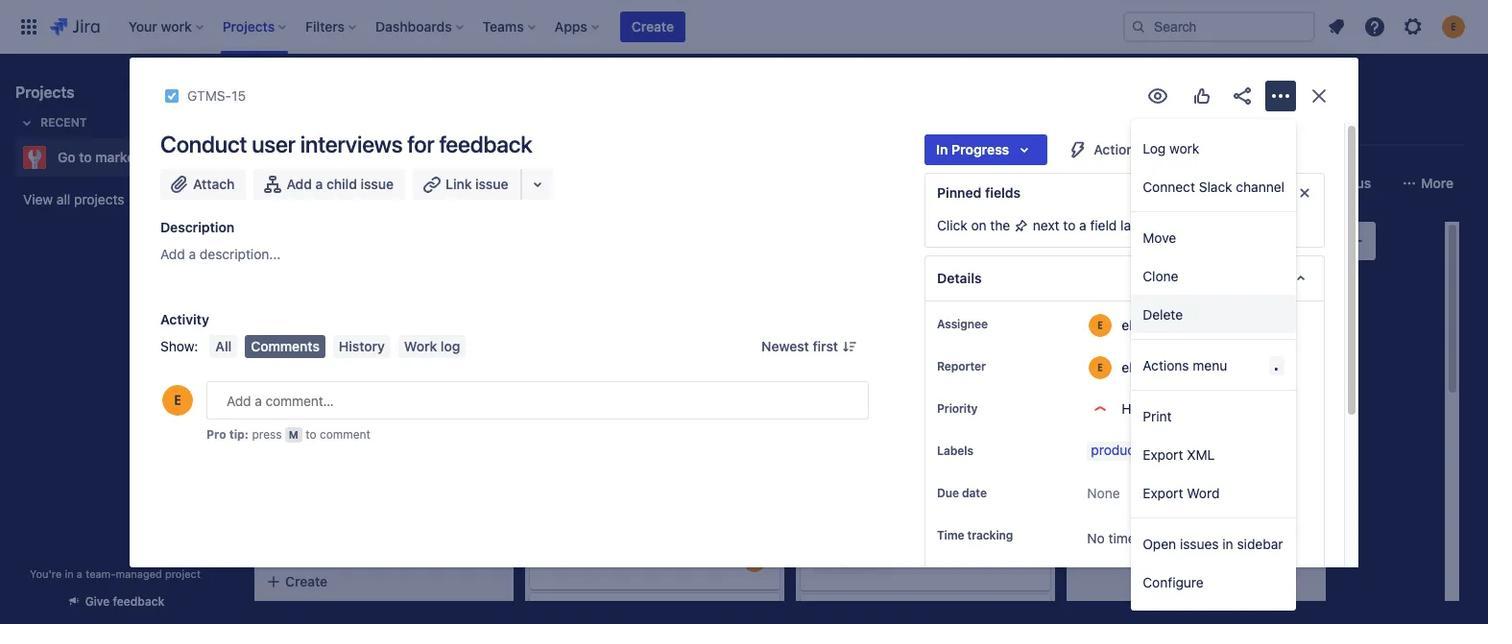 Task type: describe. For each thing, give the bounding box(es) containing it.
reporter pin to top. only you can see pinned fields. image
[[990, 359, 1005, 375]]

Add a comment… field
[[206, 381, 869, 420]]

for inside create positioning and messaging for new feature
[[883, 306, 900, 323]]

market
[[95, 149, 140, 165]]

gtms- for 10
[[565, 554, 604, 568]]

logged
[[1139, 530, 1182, 546]]

naming
[[1162, 452, 1208, 469]]

update
[[271, 576, 316, 593]]

word
[[1187, 484, 1220, 501]]

0 vertical spatial eloisefrancis23 image
[[451, 168, 482, 199]]

14 inside gtms-14 link
[[1146, 519, 1159, 533]]

vote options: no one has voted for this issue yet. image
[[1191, 85, 1214, 108]]

priority
[[937, 401, 978, 416]]

in inside open issues in sidebar button
[[1223, 535, 1233, 552]]

export for export xml
[[1143, 446, 1183, 462]]

pro
[[206, 427, 226, 442]]

1 vertical spatial in
[[65, 568, 74, 580]]

reporter
[[937, 359, 986, 374]]

01
[[1102, 379, 1115, 392]]

conduct
[[160, 131, 247, 157]]

add for add a description...
[[160, 246, 185, 262]]

watch options: you are not watching this issue, 0 people watching image
[[1147, 85, 1170, 108]]

connect
[[1143, 178, 1195, 194]]

16
[[333, 377, 347, 391]]

labels
[[937, 444, 974, 458]]

project settings link
[[967, 111, 1074, 146]]

no
[[1087, 530, 1105, 546]]

add for add a child issue
[[287, 176, 312, 192]]

labels pin to top. only you can see pinned fields. image
[[978, 444, 993, 459]]

time
[[1109, 530, 1136, 546]]

a left team-
[[77, 568, 83, 580]]

conduct user interviews for feedback dialog
[[130, 58, 1359, 624]]

1 vertical spatial eloisefrancis23 image
[[743, 549, 766, 572]]

give feedback button
[[54, 586, 176, 617]]

feedback inside button
[[113, 594, 164, 609]]

medium image
[[722, 553, 738, 569]]

1 vertical spatial create button
[[254, 565, 514, 599]]

projects
[[74, 191, 124, 207]]

slack
[[1199, 178, 1232, 194]]

share image
[[1231, 85, 1254, 108]]

delete button
[[1131, 295, 1296, 333]]

gtms- for 13
[[1106, 404, 1146, 418]]

positioning
[[857, 287, 926, 303]]

calendar
[[448, 120, 505, 136]]

oct for 30 oct
[[578, 379, 601, 392]]

research
[[1155, 442, 1209, 458]]

issue inside button
[[361, 176, 394, 192]]

m
[[289, 428, 299, 441]]

gtms-14 link
[[1106, 518, 1159, 534]]

to left start on the right
[[1154, 217, 1166, 233]]

sidebar
[[1237, 535, 1283, 552]]

a down description
[[189, 246, 196, 262]]

calendar link
[[444, 111, 509, 146]]

show:
[[160, 338, 198, 354]]

timeline
[[528, 120, 582, 136]]

tracking
[[968, 528, 1013, 543]]

project
[[970, 120, 1016, 136]]

new
[[1083, 452, 1111, 469]]

label
[[1121, 217, 1150, 233]]

all
[[216, 338, 232, 354]]

copy
[[948, 433, 978, 449]]

release
[[863, 433, 908, 449]]

conduct user interviews for feedback
[[160, 131, 532, 157]]

fields
[[985, 184, 1021, 201]]

2 horizontal spatial feature
[[1115, 452, 1158, 469]]

task image for gtms-10
[[542, 553, 557, 569]]

clone
[[1143, 267, 1179, 284]]

tab list containing board
[[242, 111, 1477, 146]]

newest first image
[[842, 339, 858, 354]]

to right m on the bottom of page
[[306, 427, 317, 442]]

ready
[[825, 238, 862, 251]]

research link
[[1152, 442, 1213, 461]]

log
[[441, 338, 460, 354]]

documentation
[[320, 576, 413, 593]]

create banner
[[0, 0, 1488, 54]]

task image for gtms-16
[[271, 376, 286, 392]]

ready for launch 4
[[825, 236, 952, 253]]

assignee pin to top. only you can see pinned fields. image
[[992, 317, 1007, 332]]

0 horizontal spatial task image
[[164, 88, 180, 104]]

clone button
[[1131, 256, 1296, 295]]

feedback inside dialog
[[439, 131, 532, 157]]

group containing log work
[[1131, 123, 1296, 211]]

for inside the ready for launch 4
[[865, 238, 887, 251]]

create column image
[[1345, 230, 1368, 253]]

create positioning and messaging for new feature
[[812, 287, 977, 323]]

history button
[[333, 335, 391, 358]]

due
[[937, 486, 959, 500]]

move button
[[1131, 218, 1296, 256]]

time
[[937, 528, 965, 543]]

gtms- for 16
[[294, 377, 333, 391]]

15
[[232, 87, 246, 104]]

to inside 'link'
[[79, 149, 92, 165]]

user
[[252, 131, 296, 157]]

guides
[[1180, 287, 1222, 303]]

click on the
[[937, 217, 1014, 233]]

0
[[839, 552, 848, 569]]

sample
[[143, 149, 189, 165]]

work
[[404, 338, 437, 354]]

Search field
[[1124, 12, 1316, 42]]

update documentation for feature update
[[271, 576, 434, 612]]

1
[[875, 385, 881, 399]]

group containing open issues in sidebar
[[1131, 519, 1296, 607]]

click
[[937, 217, 968, 233]]

activity
[[160, 311, 209, 327]]

issue inside "button"
[[475, 176, 509, 192]]

print link
[[1131, 397, 1296, 435]]

in progress
[[936, 141, 1010, 157]]

assignee
[[937, 317, 988, 331]]

a inside button
[[316, 176, 323, 192]]

gtms-16
[[294, 377, 347, 391]]

actions for actions
[[1094, 141, 1142, 157]]

30 oct
[[561, 379, 601, 392]]

collapse recent projects image
[[15, 111, 38, 134]]

xml
[[1187, 446, 1215, 462]]

create button inside primary element
[[620, 12, 686, 42]]

managed
[[116, 568, 162, 580]]

export xml
[[1143, 446, 1215, 462]]

for inside dialog
[[407, 131, 434, 157]]

feature inside create positioning and messaging for new feature
[[933, 306, 977, 323]]

add people image
[[494, 172, 517, 195]]

group containing print
[[1131, 391, 1296, 518]]

print
[[1143, 408, 1172, 424]]

group containing move
[[1131, 212, 1296, 339]]

sales kickoff
[[271, 425, 350, 442]]

none
[[1087, 485, 1120, 501]]

actions button
[[1056, 134, 1180, 165]]

work log button
[[398, 335, 466, 358]]



Task type: vqa. For each thing, say whether or not it's contained in the screenshot.
and in the right of the page
yes



Task type: locate. For each thing, give the bounding box(es) containing it.
search image
[[1131, 19, 1147, 35]]

2 down start on the right
[[1164, 236, 1172, 253]]

view all projects link
[[15, 182, 215, 217]]

nov
[[306, 352, 330, 365]]

feedback down managed
[[113, 594, 164, 609]]

issue
[[361, 176, 394, 192], [475, 176, 509, 192]]

1 horizontal spatial issue
[[475, 176, 509, 192]]

1 vertical spatial actions
[[1143, 357, 1189, 373]]

for inside update documentation for feature update
[[417, 576, 434, 593]]

a left the "field"
[[1079, 217, 1087, 233]]

13
[[1146, 404, 1159, 418]]

2 right 0
[[852, 552, 860, 569]]

10
[[604, 554, 618, 568]]

for right the ready
[[865, 238, 887, 251]]

gtms- for 15
[[187, 87, 232, 104]]

gtms-14
[[1106, 519, 1159, 533]]

field
[[1090, 217, 1117, 233]]

1 vertical spatial export
[[1143, 484, 1183, 501]]

0 vertical spatial create button
[[620, 12, 686, 42]]

launch
[[890, 238, 936, 251]]

0 vertical spatial 2
[[1164, 236, 1172, 253]]

highest image
[[1291, 519, 1306, 534]]

task image
[[164, 88, 180, 104], [1083, 403, 1099, 419], [542, 553, 557, 569]]

task image left "gtms-15" "link"
[[164, 88, 180, 104]]

view all projects
[[23, 191, 124, 207]]

connect slack channel
[[1143, 178, 1285, 194]]

1 horizontal spatial add
[[287, 176, 312, 192]]

oct for 01 oct
[[1118, 379, 1141, 392]]

30 october 2023 image
[[545, 378, 561, 394], [545, 378, 561, 394]]

link
[[446, 176, 472, 192]]

all
[[57, 191, 70, 207]]

2 horizontal spatial task image
[[1083, 403, 1099, 419]]

feature
[[812, 433, 860, 449]]

close image
[[1308, 85, 1331, 108]]

eloisefrancis23 image
[[451, 168, 482, 199], [743, 549, 766, 572]]

issue right link
[[475, 176, 509, 192]]

time tracking pin to top. only you can see pinned fields. image
[[1017, 528, 1033, 544]]

messaging
[[812, 306, 879, 323]]

1 vertical spatial feature
[[1115, 452, 1158, 469]]

14 november 2023 image
[[275, 351, 290, 367]]

connect slack channel button
[[1131, 167, 1296, 206]]

0 horizontal spatial task image
[[271, 376, 286, 392]]

a left child
[[316, 176, 323, 192]]

gtms- inside "link"
[[187, 87, 232, 104]]

0 horizontal spatial eloisefrancis23 image
[[451, 168, 482, 199]]

0 vertical spatial eloisefrancis23
[[1122, 316, 1217, 333]]

give feedback
[[85, 594, 164, 609]]

1 horizontal spatial task image
[[1083, 519, 1099, 534]]

due date
[[937, 486, 987, 500]]

product link
[[1087, 442, 1144, 461]]

2 vertical spatial feature
[[271, 595, 315, 612]]

create inside primary element
[[632, 18, 674, 35]]

2 eloisefrancis23 from the top
[[1122, 359, 1217, 375]]

eloisefrancis23 up 13
[[1122, 359, 1217, 375]]

feature release email copy
[[812, 433, 978, 449]]

create inside create positioning and messaging for new feature
[[812, 287, 854, 303]]

gtms-13
[[1106, 404, 1159, 418]]

1 oct from the left
[[578, 379, 601, 392]]

1 horizontal spatial actions
[[1143, 357, 1189, 373]]

details
[[937, 270, 982, 286]]

feature inside update documentation for feature update
[[271, 595, 315, 612]]

1 vertical spatial 2
[[852, 552, 860, 569]]

link issue
[[446, 176, 509, 192]]

actions left log
[[1094, 141, 1142, 157]]

comment
[[320, 427, 371, 442]]

summary
[[257, 120, 318, 136]]

1 horizontal spatial feedback
[[439, 131, 532, 157]]

no time logged
[[1087, 530, 1182, 546]]

launched 2
[[1096, 236, 1172, 253]]

tab list
[[242, 111, 1477, 146]]

0 vertical spatial 14
[[290, 352, 303, 365]]

1 horizontal spatial in
[[1223, 535, 1233, 552]]

in right you're
[[65, 568, 74, 580]]

1 vertical spatial add
[[160, 246, 185, 262]]

1 vertical spatial 14
[[1146, 519, 1159, 533]]

4 group from the top
[[1131, 519, 1296, 607]]

details element
[[925, 255, 1325, 302]]

0 horizontal spatial feature
[[271, 595, 315, 612]]

feedback up link issue
[[439, 131, 532, 157]]

2 oct from the left
[[1118, 379, 1141, 392]]

the
[[990, 217, 1011, 233]]

comments
[[251, 338, 320, 354]]

0 vertical spatial task image
[[271, 376, 286, 392]]

next to a field label to start pinning.
[[1030, 217, 1252, 233]]

0 horizontal spatial create button
[[254, 565, 514, 599]]

launched
[[1096, 238, 1157, 251]]

recent
[[40, 115, 87, 130]]

start
[[1170, 217, 1199, 233]]

primary element
[[12, 0, 1124, 54]]

go to market sample link
[[15, 138, 207, 177]]

description
[[160, 219, 235, 235]]

issue right child
[[361, 176, 394, 192]]

summary link
[[254, 111, 322, 146]]

open issues in sidebar button
[[1131, 524, 1296, 563]]

0 horizontal spatial oct
[[578, 379, 601, 392]]

0 horizontal spatial issue
[[361, 176, 394, 192]]

product down clone
[[1128, 287, 1177, 303]]

1 vertical spatial product
[[1091, 442, 1140, 458]]

channel
[[1236, 178, 1285, 194]]

actions inside popup button
[[1094, 141, 1142, 157]]

eloisefrancis23
[[1122, 316, 1217, 333], [1122, 359, 1217, 375]]

feature right new
[[1115, 452, 1158, 469]]

add inside button
[[287, 176, 312, 192]]

newest first button
[[750, 335, 869, 358]]

actions left menu
[[1143, 357, 1189, 373]]

hide message image
[[1294, 181, 1317, 205]]

1 vertical spatial task image
[[1083, 519, 1099, 534]]

time tracking
[[937, 528, 1013, 543]]

product down gtms-13 link
[[1091, 442, 1140, 458]]

gtms-1
[[835, 385, 881, 399]]

create
[[632, 18, 674, 35], [812, 287, 854, 303], [1083, 287, 1124, 303], [285, 573, 328, 590]]

board
[[341, 120, 379, 136]]

interviews
[[300, 131, 403, 157]]

0 vertical spatial product
[[1128, 287, 1177, 303]]

1 export from the top
[[1143, 446, 1183, 462]]

1 issue from the left
[[361, 176, 394, 192]]

issues
[[1180, 535, 1219, 552]]

oct right "30"
[[578, 379, 601, 392]]

Search board text field
[[255, 170, 401, 197]]

in
[[1223, 535, 1233, 552], [65, 568, 74, 580]]

for right documentation
[[417, 576, 434, 593]]

actions
[[1094, 141, 1142, 157], [1143, 357, 1189, 373]]

team-
[[86, 568, 116, 580]]

01 oct
[[1102, 379, 1141, 392]]

actions image
[[1270, 85, 1293, 108]]

oct right 01
[[1118, 379, 1141, 392]]

log
[[1143, 140, 1166, 156]]

eloisefrancis23 image left the add people "icon"
[[451, 168, 482, 199]]

open issues in sidebar
[[1143, 535, 1283, 552]]

task image
[[271, 376, 286, 392], [1083, 519, 1099, 534]]

task image for gtms-14
[[1083, 519, 1099, 534]]

task image down 14 november 2023 icon
[[271, 376, 286, 392]]

create button
[[620, 12, 686, 42], [254, 565, 514, 599]]

for left calendar link
[[407, 131, 434, 157]]

delete
[[1143, 306, 1183, 322]]

highest image
[[1291, 403, 1306, 419]]

gtms-15 link
[[187, 85, 246, 108]]

14 november 2023 image
[[275, 351, 290, 367]]

1 horizontal spatial 2
[[1164, 236, 1172, 253]]

0 vertical spatial feature
[[933, 306, 977, 323]]

2 issue from the left
[[475, 176, 509, 192]]

gtms- for 1
[[835, 385, 875, 399]]

0 vertical spatial add
[[287, 176, 312, 192]]

timeline link
[[524, 111, 585, 146]]

export for export word
[[1143, 484, 1183, 501]]

product inside conduct user interviews for feedback dialog
[[1091, 442, 1140, 458]]

progress
[[952, 141, 1010, 157]]

eloisefrancis23 for reporter
[[1122, 359, 1217, 375]]

low image
[[478, 376, 494, 392]]

0 vertical spatial feedback
[[439, 131, 532, 157]]

add down description
[[160, 246, 185, 262]]

0 horizontal spatial add
[[160, 246, 185, 262]]

1 group from the top
[[1131, 123, 1296, 211]]

task image for gtms-13
[[1083, 403, 1099, 419]]

1 horizontal spatial eloisefrancis23 image
[[743, 549, 766, 572]]

add left child
[[287, 176, 312, 192]]

newest
[[762, 338, 809, 354]]

all button
[[210, 335, 237, 358]]

/
[[848, 552, 852, 569]]

to
[[79, 149, 92, 165], [1063, 217, 1076, 233], [1154, 217, 1166, 233], [306, 427, 317, 442]]

group
[[1131, 123, 1296, 211], [1131, 212, 1296, 339], [1131, 391, 1296, 518], [1131, 519, 1296, 607]]

feature down update
[[271, 595, 315, 612]]

in right issues
[[1223, 535, 1233, 552]]

0 horizontal spatial feedback
[[113, 594, 164, 609]]

1 vertical spatial eloisefrancis23
[[1122, 359, 1217, 375]]

tip:
[[229, 427, 249, 442]]

project settings
[[970, 120, 1071, 136]]

new
[[904, 306, 929, 323]]

list link
[[398, 111, 428, 146]]

task image left time
[[1083, 519, 1099, 534]]

jira image
[[50, 15, 100, 38], [50, 15, 100, 38]]

0 horizontal spatial 14
[[290, 352, 303, 365]]

create product guides
[[1083, 287, 1222, 303]]

view
[[23, 191, 53, 207]]

task image left gtms-10 link
[[542, 553, 557, 569]]

eloisefrancis23 image right medium icon
[[743, 549, 766, 572]]

2 vertical spatial task image
[[542, 553, 557, 569]]

email
[[912, 433, 944, 449]]

2 export from the top
[[1143, 484, 1183, 501]]

add a description...
[[160, 246, 281, 262]]

1 vertical spatial task image
[[1083, 403, 1099, 419]]

1 horizontal spatial task image
[[542, 553, 557, 569]]

comments button
[[245, 335, 325, 358]]

to right go
[[79, 149, 92, 165]]

settings
[[1019, 120, 1071, 136]]

1 horizontal spatial create button
[[620, 12, 686, 42]]

feedback
[[439, 131, 532, 157], [113, 594, 164, 609]]

0 horizontal spatial actions
[[1094, 141, 1142, 157]]

eloisefrancis23 down create product guides
[[1122, 316, 1217, 333]]

1 horizontal spatial oct
[[1118, 379, 1141, 392]]

work log
[[404, 338, 460, 354]]

0 vertical spatial in
[[1223, 535, 1233, 552]]

profile image of eloisefrancis23 image
[[162, 385, 193, 416]]

0 horizontal spatial in
[[65, 568, 74, 580]]

pro tip: press m to comment
[[206, 427, 371, 442]]

feature down and
[[933, 306, 977, 323]]

0 vertical spatial task image
[[164, 88, 180, 104]]

gtms-10
[[565, 554, 618, 568]]

01 october 2023 image
[[1087, 378, 1102, 394], [1087, 378, 1102, 394]]

for down positioning
[[883, 306, 900, 323]]

to right next
[[1063, 217, 1076, 233]]

1 vertical spatial feedback
[[113, 594, 164, 609]]

2 group from the top
[[1131, 212, 1296, 339]]

0 horizontal spatial 2
[[852, 552, 860, 569]]

open
[[1143, 535, 1176, 552]]

task image left gtms-13 link
[[1083, 403, 1099, 419]]

1 eloisefrancis23 from the top
[[1122, 316, 1217, 333]]

gtms-1 link
[[835, 384, 881, 400]]

0 vertical spatial actions
[[1094, 141, 1142, 157]]

eloisefrancis23 for assignee
[[1122, 316, 1217, 333]]

menu bar containing all
[[206, 335, 470, 358]]

gtms- for 14
[[1106, 519, 1146, 533]]

give
[[85, 594, 110, 609]]

0 vertical spatial export
[[1143, 446, 1183, 462]]

actions for actions menu
[[1143, 357, 1189, 373]]

move
[[1143, 229, 1176, 245]]

3 group from the top
[[1131, 391, 1296, 518]]

menu
[[1193, 357, 1227, 373]]

actions menu
[[1143, 357, 1227, 373]]

menu bar inside conduct user interviews for feedback dialog
[[206, 335, 470, 358]]

menu bar
[[206, 335, 470, 358]]

1 horizontal spatial feature
[[933, 306, 977, 323]]

project
[[165, 568, 201, 580]]

1 horizontal spatial 14
[[1146, 519, 1159, 533]]



